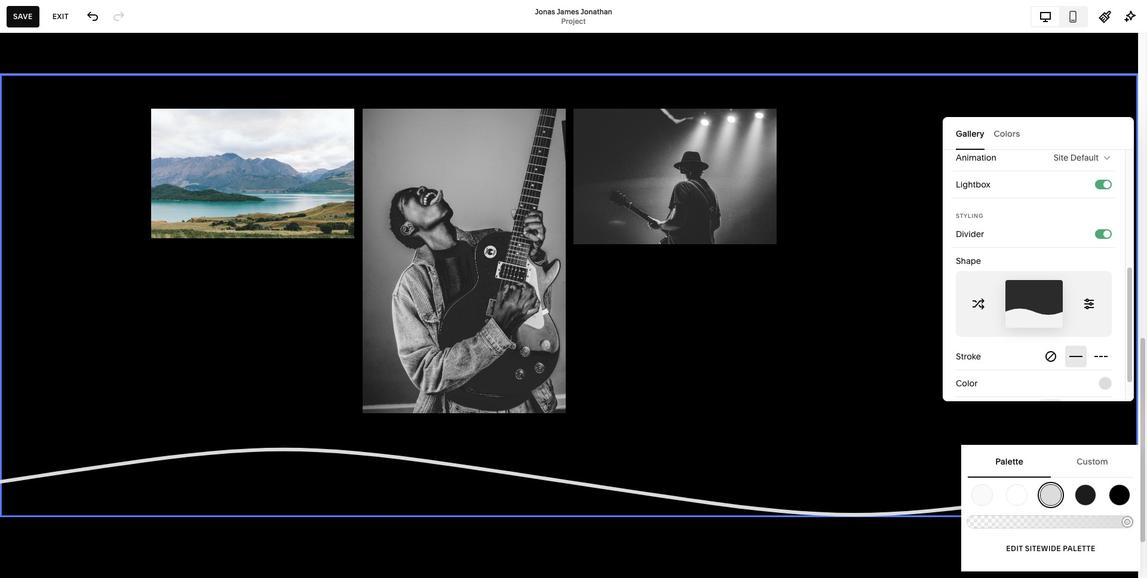 Task type: describe. For each thing, give the bounding box(es) containing it.
edit settings image
[[1083, 298, 1096, 311]]

default
[[1071, 152, 1099, 163]]

styling
[[956, 213, 984, 219]]

shuffle settings image
[[972, 298, 986, 311]]

palette inside button
[[996, 456, 1024, 467]]

color button
[[956, 371, 1112, 397]]

palette inside button
[[1063, 544, 1096, 553]]

site default
[[1054, 152, 1099, 163]]

stroke
[[956, 351, 982, 362]]

0 vertical spatial option group
[[1041, 346, 1112, 368]]

jonathan for jonas james jonathan project
[[581, 7, 612, 16]]

jonathan for jonas james jonathan
[[132, 95, 169, 106]]

sitewide
[[1026, 544, 1061, 553]]

james for jonas james jonathan project
[[557, 7, 579, 16]]

0 vertical spatial tab list
[[1032, 7, 1087, 26]]

edit
[[1007, 544, 1024, 553]]

colors
[[994, 128, 1020, 139]]

tab list containing palette
[[968, 445, 1134, 478]]

website
[[23, 22, 56, 30]]

custom button
[[1055, 445, 1131, 478]]



Task type: vqa. For each thing, say whether or not it's contained in the screenshot.
Palette
yes



Task type: locate. For each thing, give the bounding box(es) containing it.
1 vertical spatial option group
[[1016, 400, 1112, 421]]

exit
[[52, 12, 69, 21]]

option group down color button
[[1016, 400, 1112, 421]]

0 vertical spatial palette
[[996, 456, 1024, 467]]

1 vertical spatial jonathan
[[132, 95, 169, 106]]

option group
[[1041, 346, 1112, 368], [1016, 400, 1112, 421]]

edit sitewide palette button
[[968, 533, 1134, 565]]

divider
[[956, 229, 985, 240]]

1 vertical spatial palette
[[1063, 544, 1096, 553]]

0 horizontal spatial jonathan
[[132, 95, 169, 106]]

lightbox
[[956, 179, 991, 190]]

jonathan inside jonas james jonathan project
[[581, 7, 612, 16]]

palette
[[996, 456, 1024, 467], [1063, 544, 1096, 553]]

opacity slider slider
[[1123, 518, 1133, 527]]

jonas inside jonas james jonathan project
[[535, 7, 555, 16]]

0 horizontal spatial jonas
[[79, 95, 102, 106]]

gallery button
[[956, 117, 985, 150]]

jonas james jonathan
[[79, 95, 169, 106]]

jonas james jonathan project
[[535, 7, 612, 25]]

jonathan
[[581, 7, 612, 16], [132, 95, 169, 106]]

1 horizontal spatial jonas
[[535, 7, 555, 16]]

project
[[562, 16, 586, 25]]

option group up color button
[[1041, 346, 1112, 368]]

exit button
[[46, 6, 75, 27]]

0 vertical spatial james
[[557, 7, 579, 16]]

Lightbox checkbox
[[1104, 181, 1111, 188]]

1 horizontal spatial james
[[557, 7, 579, 16]]

james
[[557, 7, 579, 16], [104, 95, 130, 106]]

0 horizontal spatial james
[[104, 95, 130, 106]]

jonas for jonas james jonathan
[[79, 95, 102, 106]]

save button
[[7, 6, 39, 27]]

portfolio
[[20, 57, 74, 74]]

1 vertical spatial jonas
[[79, 95, 102, 106]]

2 vertical spatial tab list
[[968, 445, 1134, 478]]

tab list containing gallery
[[956, 117, 1121, 150]]

jonas for jonas james jonathan project
[[535, 7, 555, 16]]

1 horizontal spatial jonathan
[[581, 7, 612, 16]]

palette button
[[972, 445, 1048, 478]]

1 vertical spatial james
[[104, 95, 130, 106]]

jonas
[[535, 7, 555, 16], [79, 95, 102, 106]]

custom
[[1077, 456, 1109, 467]]

shape
[[956, 256, 982, 267]]

color
[[956, 378, 978, 389]]

0 vertical spatial jonathan
[[581, 7, 612, 16]]

gallery
[[956, 128, 985, 139]]

colors button
[[994, 117, 1020, 150]]

animation
[[956, 152, 997, 163]]

save
[[13, 12, 33, 21]]

chevron small down light icon image
[[1103, 153, 1112, 163]]

1 vertical spatial tab list
[[956, 117, 1121, 150]]

0 horizontal spatial palette
[[996, 456, 1024, 467]]

website button
[[0, 13, 69, 39]]

james inside jonas james jonathan project
[[557, 7, 579, 16]]

0 vertical spatial jonas
[[535, 7, 555, 16]]

james for jonas james jonathan
[[104, 95, 130, 106]]

edit sitewide palette
[[1007, 544, 1096, 553]]

Divider checkbox
[[1104, 230, 1111, 238]]

site
[[1054, 152, 1069, 163]]

tab list
[[1032, 7, 1087, 26], [956, 117, 1121, 150], [968, 445, 1134, 478]]

1 horizontal spatial palette
[[1063, 544, 1096, 553]]



